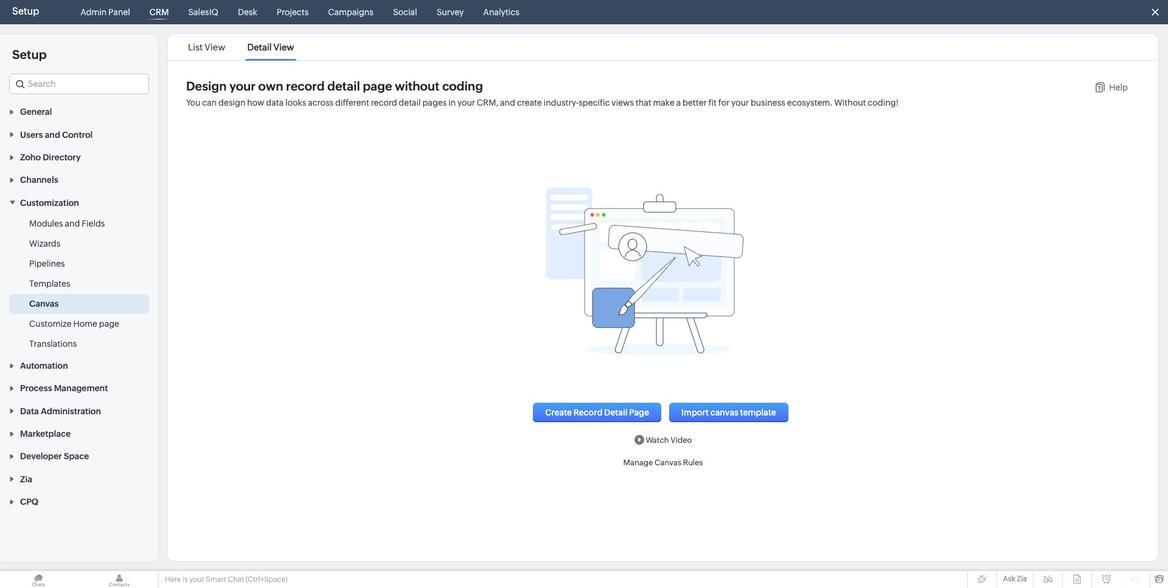 Task type: locate. For each thing, give the bounding box(es) containing it.
analytics
[[483, 7, 520, 17]]

salesiq
[[188, 7, 218, 17]]

campaigns
[[328, 7, 374, 17]]

crm
[[150, 7, 169, 17]]

here
[[165, 576, 181, 585]]

desk
[[238, 7, 257, 17]]

(ctrl+space)
[[246, 576, 288, 585]]

desk link
[[233, 0, 262, 24]]

survey link
[[432, 0, 469, 24]]

social
[[393, 7, 417, 17]]

projects
[[277, 7, 309, 17]]

analytics link
[[478, 0, 524, 24]]

here is your smart chat (ctrl+space)
[[165, 576, 288, 585]]

your
[[189, 576, 204, 585]]

social link
[[388, 0, 422, 24]]

ask
[[1003, 576, 1015, 584]]

salesiq link
[[183, 0, 223, 24]]



Task type: describe. For each thing, give the bounding box(es) containing it.
chat
[[228, 576, 244, 585]]

survey
[[437, 7, 464, 17]]

admin panel link
[[76, 0, 135, 24]]

setup
[[12, 5, 39, 17]]

campaigns link
[[323, 0, 378, 24]]

contacts image
[[81, 572, 158, 589]]

chats image
[[0, 572, 77, 589]]

admin
[[81, 7, 107, 17]]

is
[[182, 576, 188, 585]]

zia
[[1017, 576, 1027, 584]]

projects link
[[272, 0, 314, 24]]

ask zia
[[1003, 576, 1027, 584]]

smart
[[206, 576, 226, 585]]

crm link
[[145, 0, 174, 24]]

panel
[[108, 7, 130, 17]]

admin panel
[[81, 7, 130, 17]]



